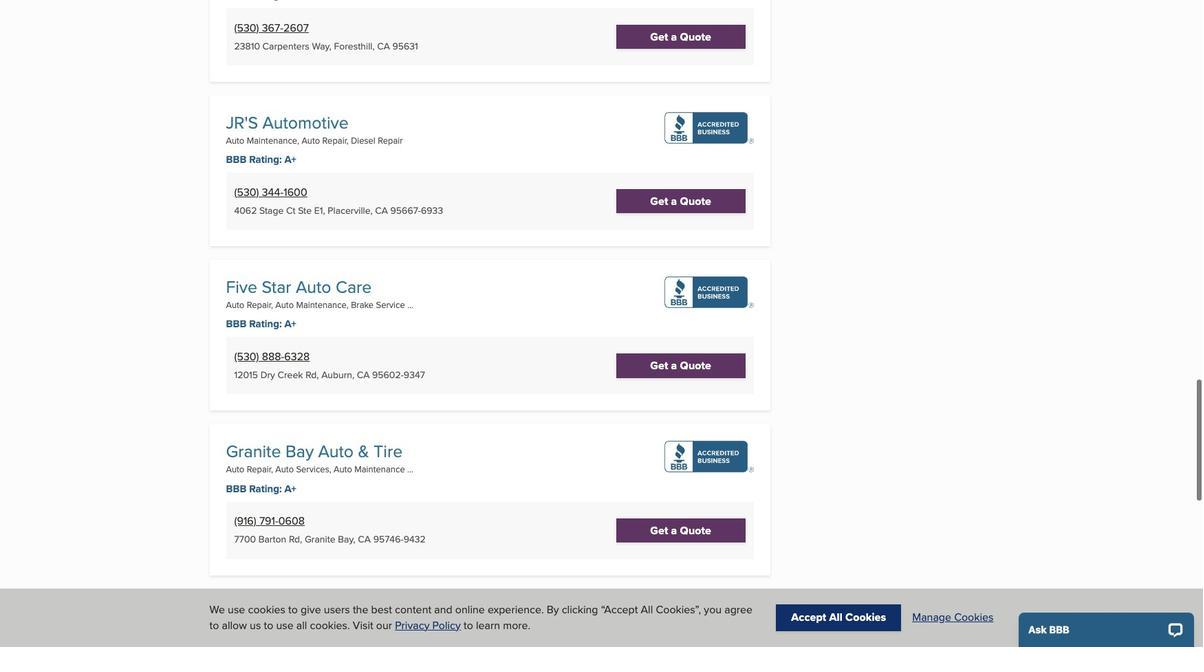 Task type: locate. For each thing, give the bounding box(es) containing it.
0 horizontal spatial all
[[641, 602, 653, 618]]

accept all cookies
[[792, 610, 887, 626]]

the
[[353, 602, 369, 618]]

ca left 95667-
[[375, 202, 388, 216]]

service right care
[[376, 298, 405, 310]]

bbb up (916)
[[226, 480, 247, 495]]

repair, left bay
[[247, 462, 273, 475]]

2 vertical spatial bbb
[[226, 480, 247, 495]]

1 horizontal spatial rd
[[306, 367, 317, 381]]

3 get from the top
[[651, 357, 669, 373]]

personal auto care, llc. auto maintenance, auto repair, brake service ...
[[226, 603, 414, 639]]

all right "accept
[[641, 602, 653, 618]]

2 get a quote from the top
[[651, 192, 712, 208]]

a+ up 1600
[[285, 151, 296, 166]]

0 vertical spatial maintenance,
[[247, 133, 299, 145]]

repair, left diesel
[[323, 133, 349, 145]]

visit
[[353, 618, 374, 634]]

0 vertical spatial brake
[[351, 298, 374, 310]]

ste
[[298, 202, 312, 216]]

care,
[[336, 603, 376, 627]]

0 vertical spatial a+
[[285, 151, 296, 166]]

accredited business image for care
[[665, 275, 754, 307]]

367-
[[262, 18, 284, 34]]

get for granite bay auto & tire
[[651, 521, 669, 537]]

experience.
[[488, 602, 544, 618]]

1 vertical spatial ...
[[408, 462, 414, 475]]

0 horizontal spatial use
[[228, 602, 245, 618]]

... inside personal auto care, llc. auto maintenance, auto repair, brake service ...
[[408, 627, 414, 639]]

carpenters
[[263, 38, 310, 51]]

3 a from the top
[[672, 357, 678, 373]]

brake for llc.
[[351, 627, 374, 639]]

1 vertical spatial a+
[[285, 316, 296, 331]]

2607
[[284, 18, 309, 34]]

care
[[336, 273, 372, 298]]

brake inside personal auto care, llc. auto maintenance, auto repair, brake service ...
[[351, 627, 374, 639]]

1 brake from the top
[[351, 298, 374, 310]]

a for granite bay auto & tire
[[672, 521, 678, 537]]

(530) up 4062
[[234, 183, 259, 199]]

1 horizontal spatial all
[[830, 610, 843, 626]]

rating: up (530) 344-1600 link
[[249, 151, 282, 166]]

quote
[[680, 28, 712, 43], [680, 192, 712, 208], [680, 357, 712, 373], [680, 521, 712, 537]]

maintenance, inside personal auto care, llc. auto maintenance, auto repair, brake service ...
[[247, 627, 299, 639]]

1 vertical spatial bbb
[[226, 316, 247, 331]]

bbb down "five"
[[226, 316, 247, 331]]

use left all
[[276, 618, 294, 634]]

stage
[[259, 202, 284, 216]]

1 vertical spatial rating:
[[249, 316, 282, 331]]

service inside personal auto care, llc. auto maintenance, auto repair, brake service ...
[[376, 627, 405, 639]]

cookies
[[248, 602, 286, 618]]

(530)
[[234, 18, 259, 34], [234, 183, 259, 199], [234, 348, 259, 364]]

1 service from the top
[[376, 298, 405, 310]]

placerville,
[[328, 202, 373, 216]]

1 vertical spatial service
[[376, 627, 405, 639]]

... inside five star auto care auto repair, auto maintenance, brake service ... bbb rating: a+
[[408, 298, 414, 310]]

accept all cookies button
[[777, 605, 902, 632]]

0 horizontal spatial rd
[[289, 532, 300, 545]]

1 vertical spatial rd
[[289, 532, 300, 545]]

(530) inside "(530) 367-2607 23810 carpenters way , foresthill, ca 95631"
[[234, 18, 259, 34]]

0 vertical spatial rd
[[306, 367, 317, 381]]

95667-
[[391, 202, 421, 216]]

2 accredited business image from the top
[[665, 275, 754, 307]]

(530) up 23810
[[234, 18, 259, 34]]

2 (530) from the top
[[234, 183, 259, 199]]

granite left bay
[[226, 438, 281, 463]]

3 accredited business image from the top
[[665, 440, 754, 472]]

ca left 95602-
[[357, 367, 370, 381]]

2 vertical spatial rating:
[[249, 480, 282, 495]]

granite inside (916) 791-0608 7700 barton rd , granite bay, ca 95746-9432
[[305, 532, 336, 545]]

cookies right manage at the right
[[955, 610, 994, 626]]

4 get a quote link from the top
[[617, 517, 746, 542]]

rating: up (530) 888-6328 'link'
[[249, 316, 282, 331]]

2 get from the top
[[651, 192, 669, 208]]

(916) 791-0608 7700 barton rd , granite bay, ca 95746-9432
[[234, 512, 426, 545]]

, down 0608
[[300, 532, 302, 545]]

privacy
[[395, 618, 430, 634]]

1 vertical spatial (530)
[[234, 183, 259, 199]]

jr's automotive link
[[226, 109, 349, 134]]

0 vertical spatial granite
[[226, 438, 281, 463]]

bbb inside granite bay auto & tire auto repair, auto services, auto maintenance ... bbb rating: a+
[[226, 480, 247, 495]]

rd right creek
[[306, 367, 317, 381]]

use
[[228, 602, 245, 618], [276, 618, 294, 634]]

1 bbb from the top
[[226, 151, 247, 166]]

users
[[324, 602, 350, 618]]

bbb
[[226, 151, 247, 166], [226, 316, 247, 331], [226, 480, 247, 495]]

2 service from the top
[[376, 627, 405, 639]]

get a quote link for five star auto care
[[617, 353, 746, 377]]

4 get a quote from the top
[[651, 521, 712, 537]]

rating: inside jr's automotive auto maintenance, auto repair, diesel repair bbb rating: a+
[[249, 151, 282, 166]]

3 get a quote link from the top
[[617, 353, 746, 377]]

2 vertical spatial maintenance,
[[247, 627, 299, 639]]

4 quote from the top
[[680, 521, 712, 537]]

bbb inside jr's automotive auto maintenance, auto repair, diesel repair bbb rating: a+
[[226, 151, 247, 166]]

brake
[[351, 298, 374, 310], [351, 627, 374, 639]]

... inside granite bay auto & tire auto repair, auto services, auto maintenance ... bbb rating: a+
[[408, 462, 414, 475]]

2 quote from the top
[[680, 192, 712, 208]]

1 get from the top
[[651, 28, 669, 43]]

rd down 0608
[[289, 532, 300, 545]]

1 accredited business image from the top
[[665, 111, 754, 143]]

accredited business image
[[665, 111, 754, 143], [665, 275, 754, 307], [665, 440, 754, 472], [665, 605, 754, 636]]

... right tire
[[408, 462, 414, 475]]

diesel
[[351, 133, 376, 145]]

1600
[[284, 183, 307, 199]]

2 cookies from the left
[[955, 610, 994, 626]]

3 a+ from the top
[[285, 480, 296, 495]]

personal auto care, llc. link
[[226, 603, 413, 627]]

cookies
[[846, 610, 887, 626], [955, 610, 994, 626]]

1 horizontal spatial granite
[[305, 532, 336, 545]]

3 bbb from the top
[[226, 480, 247, 495]]

more.
[[503, 618, 531, 634]]

3 get a quote from the top
[[651, 357, 712, 373]]

1 get a quote from the top
[[651, 28, 712, 43]]

2 get a quote link from the top
[[617, 188, 746, 212]]

4062
[[234, 202, 257, 216]]

get
[[651, 28, 669, 43], [651, 192, 669, 208], [651, 357, 669, 373], [651, 521, 669, 537]]

rating: inside five star auto care auto repair, auto maintenance, brake service ... bbb rating: a+
[[249, 316, 282, 331]]

repair, down users
[[323, 627, 349, 639]]

3 ... from the top
[[408, 627, 414, 639]]

repair, up (530) 888-6328 'link'
[[247, 298, 273, 310]]

1 cookies from the left
[[846, 610, 887, 626]]

a for five star auto care
[[672, 357, 678, 373]]

content
[[395, 602, 432, 618]]

get a quote link
[[617, 23, 746, 48], [617, 188, 746, 212], [617, 353, 746, 377], [617, 517, 746, 542]]

2 vertical spatial a+
[[285, 480, 296, 495]]

1 horizontal spatial use
[[276, 618, 294, 634]]

rating: up 791-
[[249, 480, 282, 495]]

ca right the bay,
[[358, 532, 371, 545]]

and
[[435, 602, 453, 618]]

12015
[[234, 367, 258, 381]]

clicking
[[562, 602, 599, 618]]

1 rating: from the top
[[249, 151, 282, 166]]

maintenance, inside five star auto care auto repair, auto maintenance, brake service ... bbb rating: a+
[[296, 298, 349, 310]]

cookies",
[[656, 602, 702, 618]]

granite inside granite bay auto & tire auto repair, auto services, auto maintenance ... bbb rating: a+
[[226, 438, 281, 463]]

3 quote from the top
[[680, 357, 712, 373]]

to left learn
[[464, 618, 473, 634]]

brake inside five star auto care auto repair, auto maintenance, brake service ... bbb rating: a+
[[351, 298, 374, 310]]

to left allow
[[210, 618, 219, 634]]

brake down the
[[351, 627, 374, 639]]

1 ... from the top
[[408, 298, 414, 310]]

1 vertical spatial granite
[[305, 532, 336, 545]]

0 vertical spatial ...
[[408, 298, 414, 310]]

rating: inside granite bay auto & tire auto repair, auto services, auto maintenance ... bbb rating: a+
[[249, 480, 282, 495]]

(530) inside (530) 344-1600 4062 stage ct ste e1 , placerville, ca 95667-6933
[[234, 183, 259, 199]]

a+
[[285, 151, 296, 166], [285, 316, 296, 331], [285, 480, 296, 495]]

2 vertical spatial ...
[[408, 627, 414, 639]]

granite left the bay,
[[305, 532, 336, 545]]

0 horizontal spatial cookies
[[846, 610, 887, 626]]

2 ... from the top
[[408, 462, 414, 475]]

... down 'content'
[[408, 627, 414, 639]]

ca inside "(530) 367-2607 23810 carpenters way , foresthill, ca 95631"
[[377, 38, 390, 51]]

1 a from the top
[[672, 28, 678, 43]]

five star auto care auto repair, auto maintenance, brake service ... bbb rating: a+
[[226, 273, 414, 331]]

service down best
[[376, 627, 405, 639]]

...
[[408, 298, 414, 310], [408, 462, 414, 475], [408, 627, 414, 639]]

2 a+ from the top
[[285, 316, 296, 331]]

learn
[[476, 618, 500, 634]]

a+ down services,
[[285, 480, 296, 495]]

(530) inside (530) 888-6328 12015 dry creek rd , auburn, ca 95602-9347
[[234, 348, 259, 364]]

2 rating: from the top
[[249, 316, 282, 331]]

ca left 95631
[[377, 38, 390, 51]]

0 vertical spatial service
[[376, 298, 405, 310]]

a+ up 6328
[[285, 316, 296, 331]]

0 vertical spatial rating:
[[249, 151, 282, 166]]

get a quote link for granite bay auto & tire
[[617, 517, 746, 542]]

online
[[456, 602, 485, 618]]

4 accredited business image from the top
[[665, 605, 754, 636]]

repair,
[[323, 133, 349, 145], [247, 298, 273, 310], [247, 462, 273, 475], [323, 627, 349, 639]]

ca inside (530) 888-6328 12015 dry creek rd , auburn, ca 95602-9347
[[357, 367, 370, 381]]

all right accept at the bottom of page
[[830, 610, 843, 626]]

(530) up 12015
[[234, 348, 259, 364]]

all
[[641, 602, 653, 618], [830, 610, 843, 626]]

a+ inside five star auto care auto repair, auto maintenance, brake service ... bbb rating: a+
[[285, 316, 296, 331]]

a for jr's automotive
[[672, 192, 678, 208]]

, right ste
[[323, 202, 325, 216]]

... right care
[[408, 298, 414, 310]]

by
[[547, 602, 559, 618]]

2 brake from the top
[[351, 627, 374, 639]]

personal
[[226, 603, 292, 627]]

0 vertical spatial (530)
[[234, 18, 259, 34]]

cookies inside button
[[955, 610, 994, 626]]

give
[[301, 602, 321, 618]]

use right we
[[228, 602, 245, 618]]

service
[[376, 298, 405, 310], [376, 627, 405, 639]]

0 vertical spatial bbb
[[226, 151, 247, 166]]

cookies right accept at the bottom of page
[[846, 610, 887, 626]]

0 horizontal spatial granite
[[226, 438, 281, 463]]

service inside five star auto care auto repair, auto maintenance, brake service ... bbb rating: a+
[[376, 298, 405, 310]]

granite
[[226, 438, 281, 463], [305, 532, 336, 545]]

3 (530) from the top
[[234, 348, 259, 364]]

get a quote for jr's automotive
[[651, 192, 712, 208]]

1 horizontal spatial cookies
[[955, 610, 994, 626]]

, left auburn,
[[317, 367, 319, 381]]

,
[[329, 38, 332, 51], [323, 202, 325, 216], [317, 367, 319, 381], [300, 532, 302, 545]]

granite bay auto & tire link
[[226, 438, 403, 463]]

get a quote
[[651, 28, 712, 43], [651, 192, 712, 208], [651, 357, 712, 373], [651, 521, 712, 537]]

ca inside (916) 791-0608 7700 barton rd , granite bay, ca 95746-9432
[[358, 532, 371, 545]]

foresthill,
[[334, 38, 375, 51]]

1 get a quote link from the top
[[617, 23, 746, 48]]

ca
[[377, 38, 390, 51], [375, 202, 388, 216], [357, 367, 370, 381], [358, 532, 371, 545]]

bbb down "jr's"
[[226, 151, 247, 166]]

1 a+ from the top
[[285, 151, 296, 166]]

(530) 344-1600 4062 stage ct ste e1 , placerville, ca 95667-6933
[[234, 183, 443, 216]]

4 a from the top
[[672, 521, 678, 537]]

4 get from the top
[[651, 521, 669, 537]]

2 bbb from the top
[[226, 316, 247, 331]]

auto
[[226, 133, 245, 145], [302, 133, 320, 145], [296, 273, 332, 298], [226, 298, 245, 310], [276, 298, 294, 310], [318, 438, 354, 463], [226, 462, 245, 475], [276, 462, 294, 475], [334, 462, 352, 475], [296, 603, 332, 627], [226, 627, 245, 639], [302, 627, 320, 639]]

rd
[[306, 367, 317, 381], [289, 532, 300, 545]]

2 a from the top
[[672, 192, 678, 208]]

(530) for jr's
[[234, 183, 259, 199]]

service for llc.
[[376, 627, 405, 639]]

we
[[210, 602, 225, 618]]

3 rating: from the top
[[249, 480, 282, 495]]

maintenance, right star
[[296, 298, 349, 310]]

1 vertical spatial brake
[[351, 627, 374, 639]]

service for care
[[376, 298, 405, 310]]

maintenance, up 344-
[[247, 133, 299, 145]]

1 (530) from the top
[[234, 18, 259, 34]]

2 vertical spatial (530)
[[234, 348, 259, 364]]

to
[[288, 602, 298, 618], [210, 618, 219, 634], [264, 618, 274, 634], [464, 618, 473, 634]]

(530) 367-2607 23810 carpenters way , foresthill, ca 95631
[[234, 18, 418, 51]]

a
[[672, 28, 678, 43], [672, 192, 678, 208], [672, 357, 678, 373], [672, 521, 678, 537]]

maintenance, down cookies
[[247, 627, 299, 639]]

brake for care
[[351, 298, 374, 310]]

1 vertical spatial maintenance,
[[296, 298, 349, 310]]

, left foresthill,
[[329, 38, 332, 51]]

brake up (530) 888-6328 12015 dry creek rd , auburn, ca 95602-9347
[[351, 298, 374, 310]]



Task type: vqa. For each thing, say whether or not it's contained in the screenshot.
Rating: inside the GRANITE BAY AUTO & TIRE AUTO REPAIR, AUTO SERVICES, AUTO MAINTENANCE ... BBB RATING: A+
yes



Task type: describe. For each thing, give the bounding box(es) containing it.
automotive
[[263, 109, 349, 134]]

barton
[[259, 532, 287, 545]]

our
[[376, 618, 392, 634]]

&
[[358, 438, 369, 463]]

maintenance, inside jr's automotive auto maintenance, auto repair, diesel repair bbb rating: a+
[[247, 133, 299, 145]]

0608
[[279, 512, 305, 528]]

granite bay auto & tire auto repair, auto services, auto maintenance ... bbb rating: a+
[[226, 438, 414, 495]]

ct
[[286, 202, 296, 216]]

tire
[[374, 438, 403, 463]]

ca inside (530) 344-1600 4062 stage ct ste e1 , placerville, ca 95667-6933
[[375, 202, 388, 216]]

(530) 367-2607 link
[[234, 18, 309, 34]]

95602-
[[372, 367, 404, 381]]

6328
[[285, 348, 310, 364]]

llc.
[[380, 603, 413, 627]]

quote for five star auto care
[[680, 357, 712, 373]]

get for five star auto care
[[651, 357, 669, 373]]

(916)
[[234, 512, 257, 528]]

auburn,
[[322, 367, 355, 381]]

manage
[[913, 610, 952, 626]]

all
[[297, 618, 307, 634]]

way
[[312, 38, 329, 51]]

to right the "us"
[[264, 618, 274, 634]]

accredited business image for &
[[665, 440, 754, 472]]

791-
[[259, 512, 279, 528]]

accredited business image for maintenance,
[[665, 111, 754, 143]]

, inside "(530) 367-2607 23810 carpenters way , foresthill, ca 95631"
[[329, 38, 332, 51]]

bay
[[286, 438, 314, 463]]

get a quote link for jr's automotive
[[617, 188, 746, 212]]

"accept
[[601, 602, 638, 618]]

(530) 888-6328 12015 dry creek rd , auburn, ca 95602-9347
[[234, 348, 425, 381]]

e1
[[314, 202, 323, 216]]

creek
[[278, 367, 303, 381]]

repair, inside granite bay auto & tire auto repair, auto services, auto maintenance ... bbb rating: a+
[[247, 462, 273, 475]]

23810
[[234, 38, 260, 51]]

you
[[704, 602, 722, 618]]

privacy policy to learn more.
[[395, 618, 531, 634]]

policy
[[433, 618, 461, 634]]

agree
[[725, 602, 753, 618]]

(530) 888-6328 link
[[234, 348, 310, 364]]

dry
[[261, 367, 275, 381]]

all inside 'button'
[[830, 610, 843, 626]]

(530) 344-1600 link
[[234, 183, 307, 199]]

privacy policy link
[[395, 618, 461, 634]]

a+ inside granite bay auto & tire auto repair, auto services, auto maintenance ... bbb rating: a+
[[285, 480, 296, 495]]

344-
[[262, 183, 284, 199]]

maintenance
[[355, 462, 405, 475]]

quote for granite bay auto & tire
[[680, 521, 712, 537]]

888-
[[262, 348, 285, 364]]

best
[[371, 602, 392, 618]]

repair, inside jr's automotive auto maintenance, auto repair, diesel repair bbb rating: a+
[[323, 133, 349, 145]]

get for jr's automotive
[[651, 192, 669, 208]]

bay,
[[338, 532, 356, 545]]

9432
[[404, 532, 426, 545]]

five star auto care link
[[226, 273, 372, 298]]

all inside we use cookies to give users the best content and online experience. by clicking "accept all cookies", you agree to allow us to use all cookies. visit our
[[641, 602, 653, 618]]

1 quote from the top
[[680, 28, 712, 43]]

get a quote for granite bay auto & tire
[[651, 521, 712, 537]]

cookies.
[[310, 618, 350, 634]]

services,
[[296, 462, 332, 475]]

jr's automotive auto maintenance, auto repair, diesel repair bbb rating: a+
[[226, 109, 403, 166]]

9347
[[404, 367, 425, 381]]

95631
[[393, 38, 418, 51]]

get a quote for five star auto care
[[651, 357, 712, 373]]

cookies inside 'button'
[[846, 610, 887, 626]]

jr's
[[226, 109, 258, 134]]

rd inside (530) 888-6328 12015 dry creek rd , auburn, ca 95602-9347
[[306, 367, 317, 381]]

accept
[[792, 610, 827, 626]]

95746-
[[374, 532, 404, 545]]

repair, inside personal auto care, llc. auto maintenance, auto repair, brake service ...
[[323, 627, 349, 639]]

we use cookies to give users the best content and online experience. by clicking "accept all cookies", you agree to allow us to use all cookies. visit our
[[210, 602, 753, 634]]

manage cookies
[[913, 610, 994, 626]]

bbb inside five star auto care auto repair, auto maintenance, brake service ... bbb rating: a+
[[226, 316, 247, 331]]

to left give
[[288, 602, 298, 618]]

... for care
[[408, 298, 414, 310]]

, inside (916) 791-0608 7700 barton rd , granite bay, ca 95746-9432
[[300, 532, 302, 545]]

7700
[[234, 532, 256, 545]]

allow
[[222, 618, 247, 634]]

star
[[262, 273, 292, 298]]

us
[[250, 618, 261, 634]]

(916) 791-0608 link
[[234, 512, 305, 528]]

a+ inside jr's automotive auto maintenance, auto repair, diesel repair bbb rating: a+
[[285, 151, 296, 166]]

manage cookies button
[[913, 610, 994, 626]]

6933
[[421, 202, 443, 216]]

(530) for five
[[234, 348, 259, 364]]

repair
[[378, 133, 403, 145]]

rd inside (916) 791-0608 7700 barton rd , granite bay, ca 95746-9432
[[289, 532, 300, 545]]

quote for jr's automotive
[[680, 192, 712, 208]]

five
[[226, 273, 258, 298]]

, inside (530) 888-6328 12015 dry creek rd , auburn, ca 95602-9347
[[317, 367, 319, 381]]

, inside (530) 344-1600 4062 stage ct ste e1 , placerville, ca 95667-6933
[[323, 202, 325, 216]]

repair, inside five star auto care auto repair, auto maintenance, brake service ... bbb rating: a+
[[247, 298, 273, 310]]

... for llc.
[[408, 627, 414, 639]]



